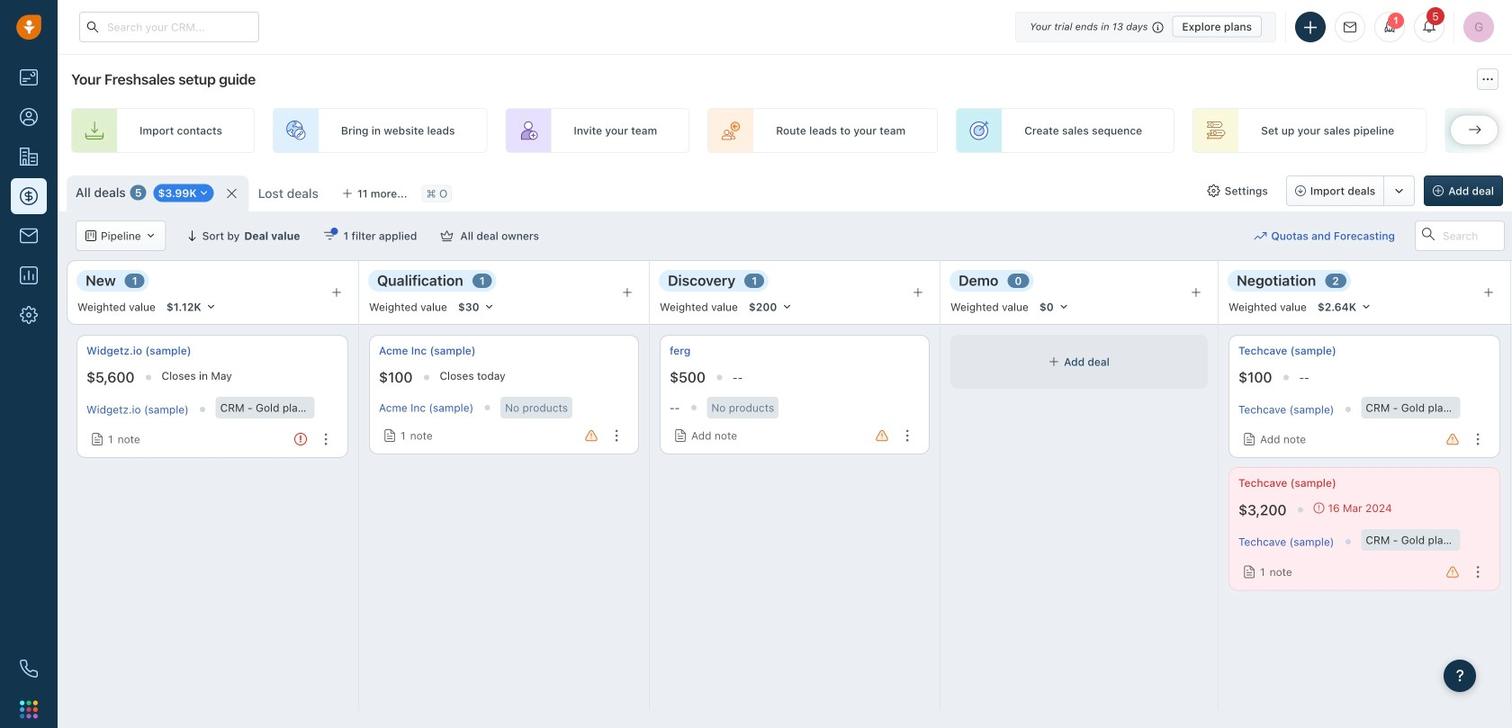 Task type: locate. For each thing, give the bounding box(es) containing it.
container_wx8msf4aqz5i3rn1 image
[[199, 188, 209, 199], [441, 230, 453, 242], [86, 231, 96, 241], [146, 231, 156, 241], [91, 433, 104, 446]]

freshworks switcher image
[[20, 701, 38, 719]]

group
[[1287, 176, 1416, 206]]

container_wx8msf4aqz5i3rn1 image
[[1208, 185, 1221, 197], [324, 230, 336, 242], [1255, 230, 1267, 242], [1049, 357, 1060, 367], [384, 430, 396, 442], [674, 430, 687, 442], [1244, 433, 1256, 446], [1314, 503, 1325, 514], [1244, 566, 1256, 578]]



Task type: describe. For each thing, give the bounding box(es) containing it.
Search field
[[1415, 221, 1506, 251]]

send email image
[[1344, 21, 1357, 33]]

Search your CRM... text field
[[79, 12, 259, 42]]

phone element
[[11, 651, 47, 687]]

phone image
[[20, 660, 38, 678]]



